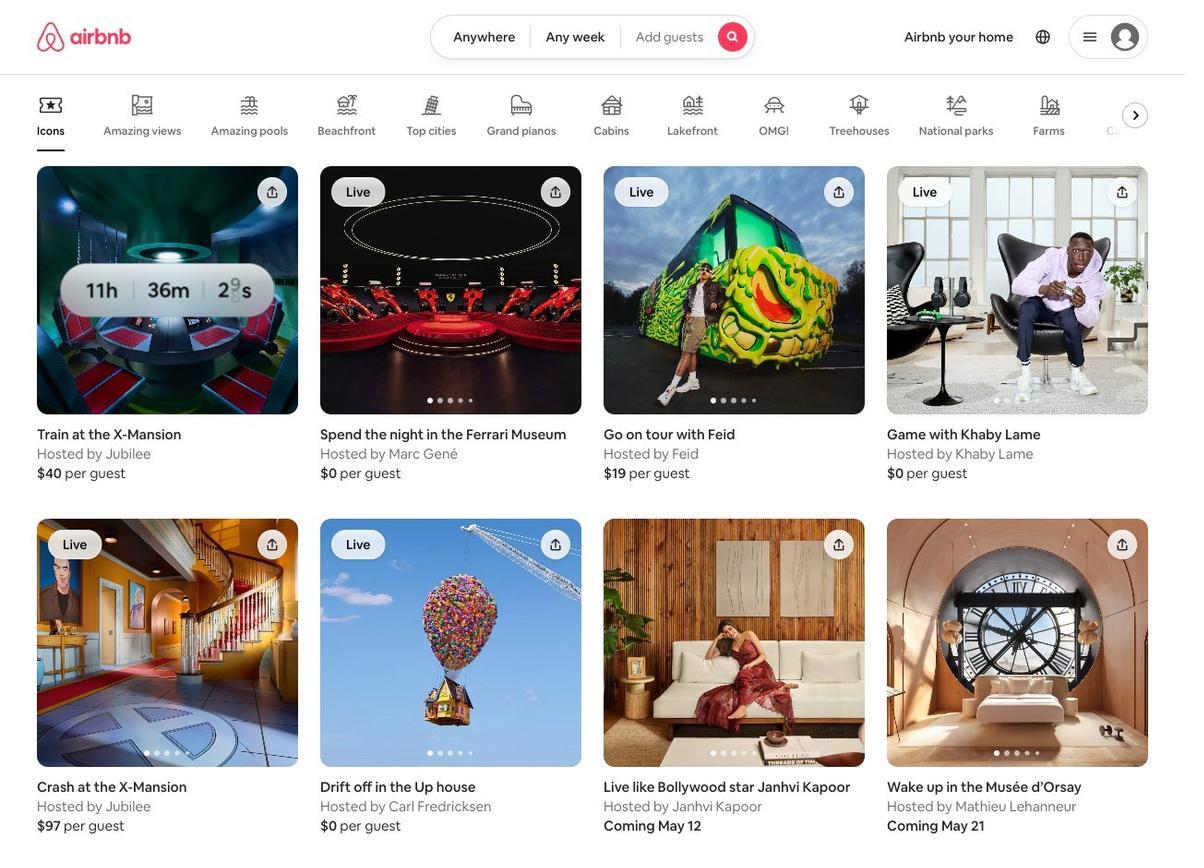 Task type: vqa. For each thing, say whether or not it's contained in the screenshot.
SEARCH BOX
yes



Task type: locate. For each thing, give the bounding box(es) containing it.
None search field
[[430, 15, 755, 59]]

profile element
[[777, 0, 1148, 74]]

group
[[37, 79, 1156, 151], [37, 166, 298, 414], [320, 166, 582, 414], [604, 166, 865, 414], [887, 166, 1148, 414], [37, 519, 298, 767], [320, 519, 582, 767], [604, 519, 865, 767], [887, 519, 1148, 767]]



